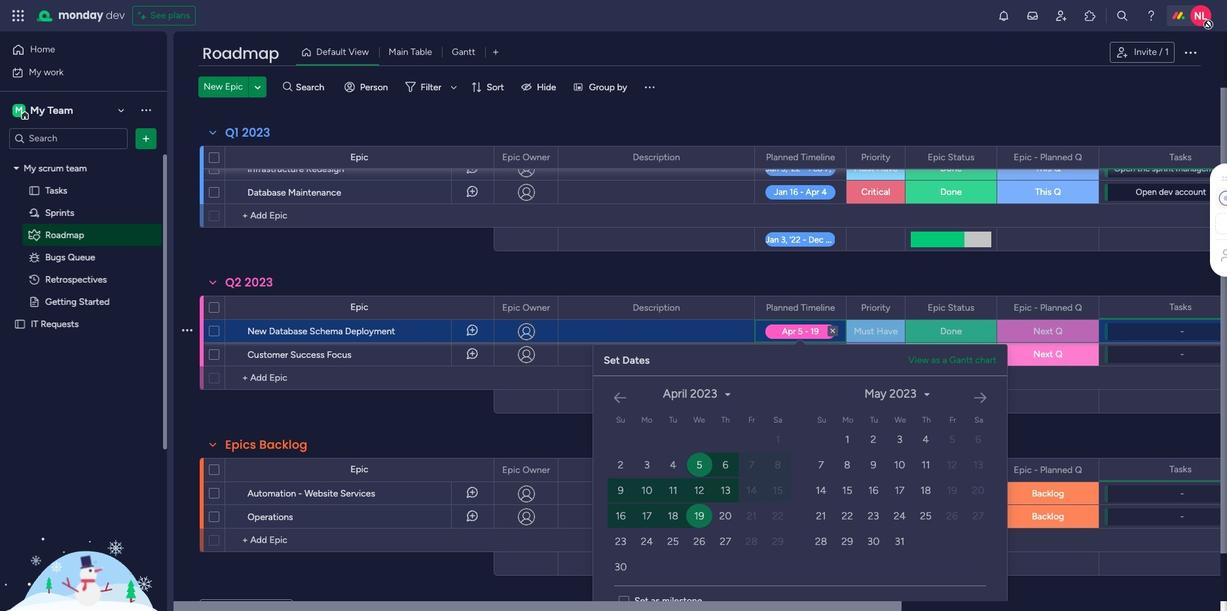 Task type: describe. For each thing, give the bounding box(es) containing it.
help image
[[1145, 9, 1158, 22]]

apps image
[[1084, 9, 1097, 22]]

notifications image
[[997, 9, 1010, 22]]

noah lott image
[[1190, 5, 1211, 26]]

add view image
[[493, 47, 498, 57]]

angle down image
[[255, 82, 261, 92]]

2 horizontal spatial caret down image
[[924, 390, 930, 399]]

0 horizontal spatial public board image
[[14, 318, 26, 330]]

0 vertical spatial public board image
[[28, 296, 41, 308]]

my work image
[[12, 66, 24, 78]]

0 horizontal spatial caret down image
[[14, 164, 19, 173]]

1 horizontal spatial caret down image
[[725, 390, 730, 399]]

2 + add epic text field from the top
[[232, 533, 488, 549]]

v2 search image
[[283, 80, 293, 94]]

search everything image
[[1116, 9, 1129, 22]]



Task type: vqa. For each thing, say whether or not it's contained in the screenshot.
topmost v2 ellipsis image
no



Task type: locate. For each thing, give the bounding box(es) containing it.
Search field
[[293, 78, 332, 96]]

invite members image
[[1055, 9, 1068, 22]]

list box
[[0, 155, 167, 512]]

caret down image
[[14, 164, 19, 173], [725, 390, 730, 399], [924, 390, 930, 399]]

workspace selection element
[[12, 102, 75, 120]]

home image
[[12, 43, 25, 56]]

1 vertical spatial + add epic text field
[[232, 533, 488, 549]]

Search in workspace field
[[28, 131, 109, 146]]

+ Add Epic text field
[[232, 371, 488, 386], [232, 533, 488, 549]]

1 horizontal spatial public board image
[[28, 296, 41, 308]]

public board image
[[28, 296, 41, 308], [14, 318, 26, 330]]

1 vertical spatial public board image
[[14, 318, 26, 330]]

lottie animation element
[[0, 479, 167, 612]]

None field
[[199, 43, 282, 65], [222, 124, 274, 141], [499, 150, 553, 165], [630, 150, 683, 165], [763, 150, 838, 165], [858, 150, 894, 165], [924, 150, 978, 165], [1011, 150, 1085, 165], [1166, 150, 1195, 165], [222, 274, 276, 291], [1166, 300, 1195, 315], [499, 301, 553, 315], [630, 301, 683, 315], [763, 301, 838, 315], [858, 301, 894, 315], [924, 301, 978, 315], [1011, 301, 1085, 315], [222, 437, 311, 454], [1166, 463, 1195, 477], [499, 463, 553, 478], [630, 463, 683, 478], [763, 463, 838, 478], [858, 463, 894, 478], [924, 463, 978, 478], [1011, 463, 1085, 478], [199, 43, 282, 65], [222, 124, 274, 141], [499, 150, 553, 165], [630, 150, 683, 165], [763, 150, 838, 165], [858, 150, 894, 165], [924, 150, 978, 165], [1011, 150, 1085, 165], [1166, 150, 1195, 165], [222, 274, 276, 291], [1166, 300, 1195, 315], [499, 301, 553, 315], [630, 301, 683, 315], [763, 301, 838, 315], [858, 301, 894, 315], [924, 301, 978, 315], [1011, 301, 1085, 315], [222, 437, 311, 454], [1166, 463, 1195, 477], [499, 463, 553, 478], [630, 463, 683, 478], [763, 463, 838, 478], [858, 463, 894, 478], [924, 463, 978, 478], [1011, 463, 1085, 478]]

public board image
[[28, 184, 41, 197]]

workspace options image
[[139, 104, 153, 117]]

1 + add epic text field from the top
[[232, 371, 488, 386]]

see plans image
[[138, 8, 150, 24]]

options image
[[1183, 45, 1198, 60], [540, 146, 549, 169], [540, 297, 549, 319], [736, 297, 745, 319], [828, 297, 837, 319], [1080, 297, 1090, 319], [182, 315, 193, 347], [540, 459, 549, 482], [182, 501, 193, 533]]

lottie animation image
[[0, 479, 167, 612]]

options image
[[139, 132, 153, 145], [828, 146, 837, 169], [887, 146, 896, 169], [1080, 146, 1090, 169], [181, 163, 193, 175], [182, 176, 193, 208], [887, 297, 896, 319], [978, 297, 987, 319], [182, 339, 193, 370], [1080, 459, 1090, 482], [182, 478, 193, 509]]

inbox image
[[1026, 9, 1039, 22]]

select product image
[[12, 9, 25, 22]]

0 vertical spatial + add epic text field
[[232, 371, 488, 386]]

workspace image
[[12, 103, 26, 118]]

region
[[593, 371, 1227, 597]]

option
[[0, 157, 167, 159]]

menu image
[[643, 81, 656, 94]]

+ Add Epic text field
[[232, 208, 488, 224]]

arrow down image
[[446, 79, 462, 95]]



